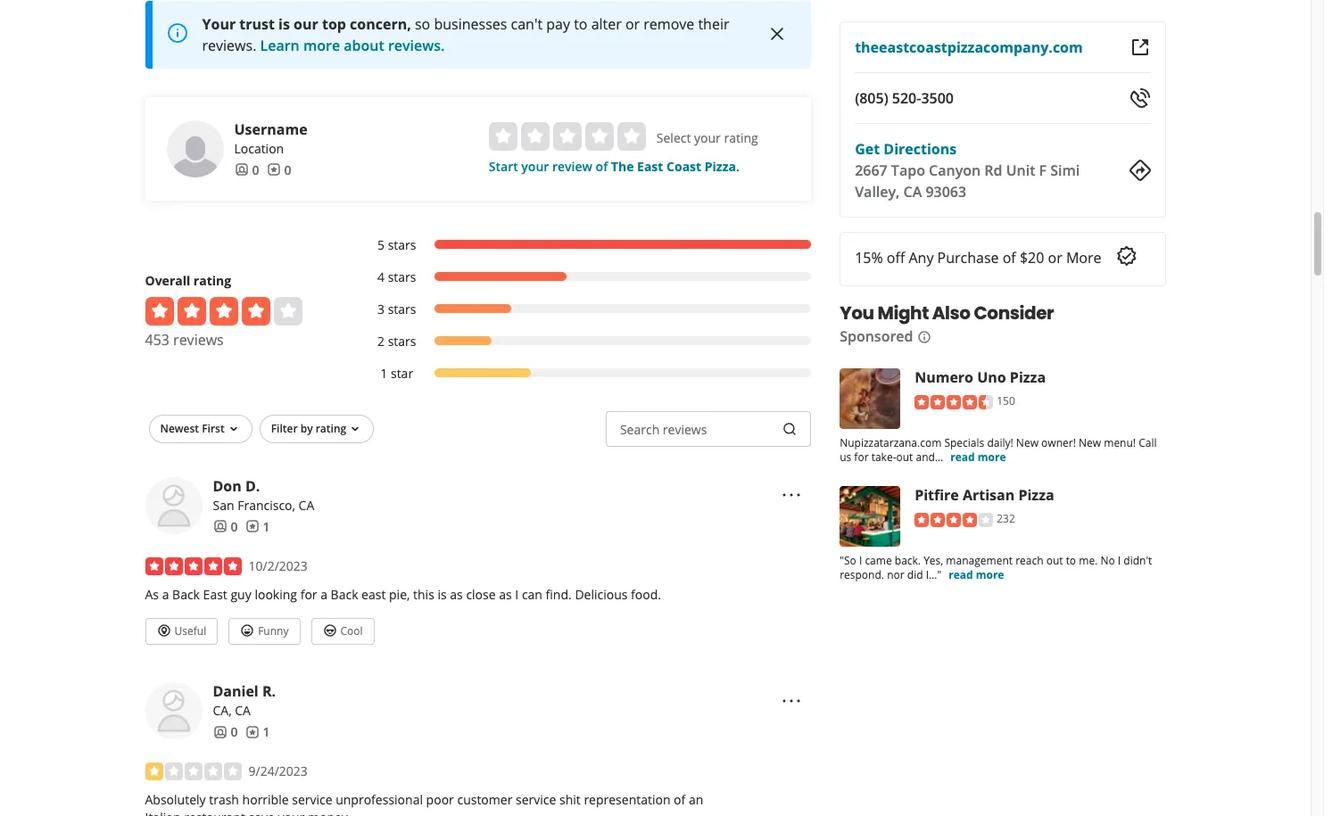 Task type: describe. For each thing, give the bounding box(es) containing it.
businesses
[[434, 14, 508, 34]]

about
[[344, 35, 385, 55]]

16 chevron down v2 image
[[348, 423, 363, 437]]

uno
[[978, 368, 1007, 387]]

is inside info alert
[[279, 14, 290, 34]]

daily!
[[988, 436, 1014, 451]]

5 stars
[[378, 236, 416, 253]]

2 stars
[[378, 333, 416, 350]]

friends element for username
[[234, 161, 259, 179]]

you might also consider
[[840, 301, 1055, 326]]

5 star rating image
[[145, 558, 242, 575]]

your
[[202, 14, 236, 34]]

520-
[[893, 88, 922, 108]]

to inside so businesses can't pay to alter or remove their reviews.
[[574, 14, 588, 34]]

2 new from the left
[[1079, 436, 1102, 451]]

2667
[[855, 161, 888, 180]]

24 phone v2 image
[[1130, 87, 1151, 109]]

east
[[362, 586, 386, 603]]

review
[[553, 158, 593, 175]]

you
[[840, 301, 875, 326]]

learn more about reviews. link
[[260, 35, 445, 55]]

owner!
[[1042, 436, 1077, 451]]

3500
[[922, 88, 954, 108]]

theeastcoastpizzacompany.com
[[855, 37, 1084, 57]]

cool
[[341, 624, 363, 639]]

(805)
[[855, 88, 889, 108]]

don d. link
[[213, 476, 260, 496]]

as a back east guy looking for a back east pie, this is as close as i can find. delicious food.
[[145, 586, 662, 603]]

useful
[[175, 624, 206, 639]]

2 horizontal spatial i
[[1119, 554, 1122, 569]]

0 vertical spatial pizza
[[705, 158, 737, 175]]

funny
[[258, 624, 289, 639]]

overall
[[145, 272, 190, 289]]

delicious
[[575, 586, 628, 603]]

f
[[1040, 161, 1047, 180]]

off
[[887, 248, 906, 268]]

to inside "so i came back. yes, management reach out to me. no i didn't respond. nor did i…"
[[1067, 554, 1077, 569]]

1 a from the left
[[162, 586, 169, 603]]

24 external link v2 image
[[1130, 37, 1151, 58]]

username location
[[234, 119, 308, 157]]

more for numero
[[978, 450, 1007, 465]]

didn't
[[1124, 554, 1153, 569]]

absolutely trash horrible service unprofessional poor customer service shit representation of an italian restaurant save your money
[[145, 792, 704, 817]]

2 horizontal spatial of
[[1003, 248, 1017, 268]]

coast
[[667, 158, 702, 175]]

d.
[[245, 476, 260, 496]]

1 for r.
[[263, 724, 270, 741]]

filter reviews by 2 stars rating element
[[359, 333, 812, 350]]

or for remove
[[626, 14, 640, 34]]

filter reviews by 5 stars rating element
[[359, 236, 812, 254]]

funny button
[[229, 618, 300, 646]]

get directions link
[[855, 139, 957, 159]]

read for pitfire
[[949, 568, 974, 583]]

remove
[[644, 14, 695, 34]]

15% off any purchase of $20 or more
[[855, 248, 1102, 268]]

newest
[[160, 421, 199, 436]]

consider
[[975, 301, 1055, 326]]

reach
[[1016, 554, 1044, 569]]

more for pitfire
[[976, 568, 1005, 583]]

learn more about reviews.
[[260, 35, 445, 55]]

of inside absolutely trash horrible service unprofessional poor customer service shit representation of an italian restaurant save your money
[[674, 792, 686, 809]]

horrible
[[242, 792, 289, 809]]

unit
[[1007, 161, 1036, 180]]

can't
[[511, 14, 543, 34]]

get
[[855, 139, 880, 159]]

453
[[145, 330, 170, 350]]

simi
[[1051, 161, 1081, 180]]

your for start
[[522, 158, 549, 175]]

directions
[[884, 139, 957, 159]]

reviews for search reviews
[[663, 421, 707, 438]]

absolutely
[[145, 792, 206, 809]]

rating for select your rating
[[724, 129, 759, 146]]

learn
[[260, 35, 300, 55]]

daniel r. link
[[213, 682, 276, 702]]

artisan
[[963, 486, 1015, 505]]

rating element
[[489, 122, 646, 150]]

might
[[878, 301, 929, 326]]

0 vertical spatial of
[[596, 158, 608, 175]]

menu!
[[1105, 436, 1137, 451]]

read more link for artisan
[[949, 568, 1005, 583]]

3
[[378, 300, 385, 317]]

username
[[234, 119, 308, 139]]

10/2/2023
[[249, 558, 308, 575]]

find.
[[546, 586, 572, 603]]

filter reviews by 1 star rating element
[[359, 365, 812, 383]]

reviews element for r.
[[245, 724, 270, 742]]

useful button
[[145, 618, 218, 646]]

reviews for 453 reviews
[[173, 330, 224, 350]]

representation
[[584, 792, 671, 809]]

don d. san francisco, ca
[[213, 476, 315, 514]]

24 check in v2 image
[[1116, 246, 1138, 267]]

16 friends v2 image for daniel
[[213, 726, 227, 740]]

0 horizontal spatial east
[[203, 586, 228, 603]]

first
[[202, 421, 225, 436]]

trash
[[209, 792, 239, 809]]

so businesses can't pay to alter or remove their reviews.
[[202, 14, 730, 55]]

start your review of the east coast pizza .
[[489, 158, 740, 175]]

did
[[908, 568, 924, 583]]

ca inside don d. san francisco, ca
[[299, 497, 315, 514]]

cool button
[[311, 618, 375, 646]]

2 service from the left
[[516, 792, 557, 809]]

daniel
[[213, 682, 259, 702]]

overall rating
[[145, 272, 231, 289]]

save
[[249, 810, 275, 817]]

2 as from the left
[[499, 586, 512, 603]]

1 service from the left
[[292, 792, 333, 809]]

2
[[378, 333, 385, 350]]

16 chevron down v2 image
[[226, 423, 241, 437]]

2 reviews. from the left
[[388, 35, 445, 55]]

pitfire artisan pizza image
[[840, 487, 901, 547]]

photo of don d. image
[[145, 477, 202, 534]]

(805) 520-3500
[[855, 88, 954, 108]]

no
[[1101, 554, 1116, 569]]

0 horizontal spatial rating
[[194, 272, 231, 289]]

1 back from the left
[[172, 586, 200, 603]]

9/24/2023
[[249, 764, 308, 781]]

filter reviews by 3 stars rating element
[[359, 300, 812, 318]]

customer
[[458, 792, 513, 809]]

specials
[[945, 436, 985, 451]]

"so
[[840, 554, 857, 569]]

r.
[[262, 682, 276, 702]]

filter by rating button
[[260, 415, 374, 443]]

canyon
[[930, 161, 981, 180]]

management
[[947, 554, 1013, 569]]



Task type: vqa. For each thing, say whether or not it's contained in the screenshot.
the rightmost rating
yes



Task type: locate. For each thing, give the bounding box(es) containing it.
1 as from the left
[[450, 586, 463, 603]]

1 horizontal spatial 4 star rating image
[[915, 513, 994, 527]]

more inside info alert
[[303, 35, 340, 55]]

0 horizontal spatial a
[[162, 586, 169, 603]]

or right $20
[[1049, 248, 1063, 268]]

1 right 16 review v2 image
[[263, 518, 270, 535]]

  text field
[[606, 411, 812, 447]]

1 stars from the top
[[388, 236, 416, 253]]

new right daily!
[[1017, 436, 1039, 451]]

232
[[997, 512, 1016, 527]]

friends element down location
[[234, 161, 259, 179]]

reviews right 453
[[173, 330, 224, 350]]

close image
[[767, 23, 789, 44]]

0 vertical spatial your
[[695, 129, 721, 146]]

1 horizontal spatial out
[[1047, 554, 1064, 569]]

2 vertical spatial of
[[674, 792, 686, 809]]

453 reviews
[[145, 330, 224, 350]]

photo of username image
[[167, 120, 224, 177]]

as left close in the left bottom of the page
[[450, 586, 463, 603]]

and…
[[916, 450, 944, 465]]

1 inside 'element'
[[381, 365, 388, 382]]

ca,
[[213, 703, 232, 720]]

numero
[[915, 368, 974, 387]]

pizza for pitfire artisan pizza
[[1019, 486, 1055, 505]]

4
[[378, 268, 385, 285]]

4 star rating image down pitfire
[[915, 513, 994, 527]]

reviews. down so
[[388, 35, 445, 55]]

yes,
[[924, 554, 944, 569]]

reviews element for location
[[267, 161, 292, 179]]

1 vertical spatial 4 star rating image
[[915, 513, 994, 527]]

93063
[[926, 182, 967, 202]]

us
[[840, 450, 852, 465]]

call
[[1139, 436, 1158, 451]]

1 horizontal spatial a
[[321, 586, 328, 603]]

0 vertical spatial or
[[626, 14, 640, 34]]

pitfire artisan pizza
[[915, 486, 1055, 505]]

food.
[[631, 586, 662, 603]]

1 vertical spatial read
[[949, 568, 974, 583]]

or
[[626, 14, 640, 34], [1049, 248, 1063, 268]]

2 vertical spatial rating
[[316, 421, 347, 436]]

stars for 5 stars
[[388, 236, 416, 253]]

info alert
[[145, 0, 812, 68]]

read more link
[[951, 450, 1007, 465], [949, 568, 1005, 583]]

reviews element down francisco,
[[245, 518, 270, 536]]

more up 'artisan'
[[978, 450, 1007, 465]]

reviews. down the your on the top of page
[[202, 35, 257, 55]]

0 vertical spatial out
[[897, 450, 914, 465]]

16 review v2 image
[[267, 163, 281, 177], [245, 726, 259, 740]]

reviews element down location
[[267, 161, 292, 179]]

4 star rating image for 232
[[915, 513, 994, 527]]

pie,
[[389, 586, 410, 603]]

0 horizontal spatial or
[[626, 14, 640, 34]]

1 horizontal spatial rating
[[316, 421, 347, 436]]

2 stars from the top
[[388, 268, 416, 285]]

filter by rating
[[271, 421, 347, 436]]

for right us
[[855, 450, 869, 465]]

4.5 star rating image
[[915, 395, 994, 410]]

16 friends v2 image for don
[[213, 520, 227, 534]]

0 vertical spatial read more
[[951, 450, 1007, 465]]

more down top
[[303, 35, 340, 55]]

guy
[[231, 586, 252, 603]]

rating left 16 chevron down v2 icon
[[316, 421, 347, 436]]

east left guy
[[203, 586, 228, 603]]

16 friends v2 image for username
[[234, 163, 249, 177]]

"so i came back. yes, management reach out to me. no i didn't respond. nor did i…"
[[840, 554, 1153, 583]]

ca inside get directions 2667 tapo canyon rd unit f simi valley, ca 93063
[[904, 182, 923, 202]]

0 vertical spatial to
[[574, 14, 588, 34]]

read more link right i…"
[[949, 568, 1005, 583]]

a right as
[[162, 586, 169, 603]]

1 new from the left
[[1017, 436, 1039, 451]]

0 vertical spatial rating
[[724, 129, 759, 146]]

None radio
[[553, 122, 582, 150], [586, 122, 614, 150], [553, 122, 582, 150], [586, 122, 614, 150]]

restaurant
[[184, 810, 245, 817]]

numero uno pizza
[[915, 368, 1046, 387]]

1 reviews. from the left
[[202, 35, 257, 55]]

5
[[378, 236, 385, 253]]

1 horizontal spatial as
[[499, 586, 512, 603]]

1 vertical spatial or
[[1049, 248, 1063, 268]]

2 horizontal spatial ca
[[904, 182, 923, 202]]

of
[[596, 158, 608, 175], [1003, 248, 1017, 268], [674, 792, 686, 809]]

0 down ca,
[[231, 724, 238, 741]]

2 vertical spatial pizza
[[1019, 486, 1055, 505]]

0 vertical spatial east
[[638, 158, 664, 175]]

0 horizontal spatial your
[[278, 810, 305, 817]]

1 vertical spatial 16 review v2 image
[[245, 726, 259, 740]]

i left the can on the left bottom
[[515, 586, 519, 603]]

purchase
[[938, 248, 1000, 268]]

read right i…"
[[949, 568, 974, 583]]

any
[[909, 248, 934, 268]]

4 star rating image down overall rating
[[145, 297, 302, 325]]

as
[[145, 586, 159, 603]]

your right select
[[695, 129, 721, 146]]

1 vertical spatial of
[[1003, 248, 1017, 268]]

friends element for don
[[213, 518, 238, 536]]

back
[[172, 586, 200, 603], [331, 586, 358, 603]]

your right start at the left
[[522, 158, 549, 175]]

1 vertical spatial pizza
[[1011, 368, 1046, 387]]

service left shit
[[516, 792, 557, 809]]

1 horizontal spatial or
[[1049, 248, 1063, 268]]

or right the alter
[[626, 14, 640, 34]]

out inside "so i came back. yes, management reach out to me. no i didn't respond. nor did i…"
[[1047, 554, 1064, 569]]

pizza up "150"
[[1011, 368, 1046, 387]]

(no rating) image
[[489, 122, 646, 150]]

16 friends v2 image down location
[[234, 163, 249, 177]]

reviews
[[173, 330, 224, 350], [663, 421, 707, 438]]

back.
[[895, 554, 921, 569]]

friends element down ca,
[[213, 724, 238, 742]]

stars for 3 stars
[[388, 300, 416, 317]]

0 horizontal spatial i
[[515, 586, 519, 603]]

0 horizontal spatial back
[[172, 586, 200, 603]]

2 back from the left
[[331, 586, 358, 603]]

0 vertical spatial 1
[[381, 365, 388, 382]]

more
[[303, 35, 340, 55], [978, 450, 1007, 465], [976, 568, 1005, 583]]

1 horizontal spatial new
[[1079, 436, 1102, 451]]

1 vertical spatial for
[[301, 586, 317, 603]]

0 horizontal spatial reviews.
[[202, 35, 257, 55]]

1 horizontal spatial ca
[[299, 497, 315, 514]]

16 friends v2 image down ca,
[[213, 726, 227, 740]]

read
[[951, 450, 976, 465], [949, 568, 974, 583]]

by
[[301, 421, 313, 436]]

read more link up pitfire artisan pizza link
[[951, 450, 1007, 465]]

1 horizontal spatial to
[[1067, 554, 1077, 569]]

your down horrible on the bottom
[[278, 810, 305, 817]]

0 horizontal spatial new
[[1017, 436, 1039, 451]]

to left me.
[[1067, 554, 1077, 569]]

0 horizontal spatial for
[[301, 586, 317, 603]]

1 vertical spatial east
[[203, 586, 228, 603]]

2 vertical spatial ca
[[235, 703, 251, 720]]

italian
[[145, 810, 181, 817]]

stars for 4 stars
[[388, 268, 416, 285]]

your trust is our top concern,
[[202, 14, 411, 34]]

1 vertical spatial read more link
[[949, 568, 1005, 583]]

3 stars from the top
[[388, 300, 416, 317]]

0 vertical spatial is
[[279, 14, 290, 34]]

0 vertical spatial reviews
[[173, 330, 224, 350]]

of left an on the right bottom
[[674, 792, 686, 809]]

to right pay
[[574, 14, 588, 34]]

1 for d.
[[263, 518, 270, 535]]

4 star rating image
[[145, 297, 302, 325], [915, 513, 994, 527]]

read more right i…"
[[949, 568, 1005, 583]]

i…"
[[926, 568, 942, 583]]

1 horizontal spatial your
[[522, 158, 549, 175]]

numero uno pizza image
[[840, 369, 901, 429]]

16 review v2 image down daniel r. ca, ca
[[245, 726, 259, 740]]

1 left star
[[381, 365, 388, 382]]

pizza right 'artisan'
[[1019, 486, 1055, 505]]

our
[[294, 14, 319, 34]]

0 vertical spatial read more link
[[951, 450, 1007, 465]]

2 vertical spatial reviews element
[[245, 724, 270, 742]]

0 for d.
[[231, 518, 238, 535]]

shit
[[560, 792, 581, 809]]

0 horizontal spatial service
[[292, 792, 333, 809]]

don
[[213, 476, 242, 496]]

rating right overall
[[194, 272, 231, 289]]

reviews right search at the left of page
[[663, 421, 707, 438]]

1 horizontal spatial i
[[860, 554, 863, 569]]

filter reviews by 4 stars rating element
[[359, 268, 812, 286]]

0 vertical spatial ca
[[904, 182, 923, 202]]

new left menu!
[[1079, 436, 1102, 451]]

24 info v2 image
[[167, 22, 188, 44]]

16 review v2 image for location
[[267, 163, 281, 177]]

read right and…
[[951, 450, 976, 465]]

pay
[[547, 14, 571, 34]]

0 for r.
[[231, 724, 238, 741]]

daniel r. ca, ca
[[213, 682, 276, 720]]

service up money at left bottom
[[292, 792, 333, 809]]

their
[[699, 14, 730, 34]]

select
[[657, 129, 691, 146]]

24 directions v2 image
[[1130, 160, 1151, 181]]

take-
[[872, 450, 897, 465]]

for inside nupizzatarzana.com specials daily! new owner! new menu! call us for take-out and…
[[855, 450, 869, 465]]

1 vertical spatial is
[[438, 586, 447, 603]]

0 vertical spatial reviews element
[[267, 161, 292, 179]]

1 horizontal spatial of
[[674, 792, 686, 809]]

ca inside daniel r. ca, ca
[[235, 703, 251, 720]]

looking
[[255, 586, 297, 603]]

stars right 5
[[388, 236, 416, 253]]

reviews element for d.
[[245, 518, 270, 536]]

0 horizontal spatial to
[[574, 14, 588, 34]]

ca right francisco,
[[299, 497, 315, 514]]

friends element down san
[[213, 518, 238, 536]]

1 down daniel r. ca, ca
[[263, 724, 270, 741]]

1 vertical spatial more
[[978, 450, 1007, 465]]

0 down location
[[252, 161, 259, 178]]

4 stars from the top
[[388, 333, 416, 350]]

reviews element
[[267, 161, 292, 179], [245, 518, 270, 536], [245, 724, 270, 742]]

ca down daniel r. link
[[235, 703, 251, 720]]

read more link for uno
[[951, 450, 1007, 465]]

service
[[292, 792, 333, 809], [516, 792, 557, 809]]

reviews element down daniel r. ca, ca
[[245, 724, 270, 742]]

read more for uno
[[951, 450, 1007, 465]]

of left $20
[[1003, 248, 1017, 268]]

search image
[[783, 422, 797, 436]]

reviews. inside so businesses can't pay to alter or remove their reviews.
[[202, 35, 257, 55]]

ca
[[904, 182, 923, 202], [299, 497, 315, 514], [235, 703, 251, 720]]

pitfire artisan pizza link
[[915, 486, 1055, 505]]

search reviews
[[620, 421, 707, 438]]

ca down tapo
[[904, 182, 923, 202]]

came
[[865, 554, 893, 569]]

1 vertical spatial to
[[1067, 554, 1077, 569]]

is right this
[[438, 586, 447, 603]]

sponsored
[[840, 327, 914, 346]]

trust
[[240, 14, 275, 34]]

friends element
[[234, 161, 259, 179], [213, 518, 238, 536], [213, 724, 238, 742]]

0 vertical spatial friends element
[[234, 161, 259, 179]]

0 horizontal spatial 16 review v2 image
[[245, 726, 259, 740]]

None radio
[[489, 122, 518, 150], [521, 122, 550, 150], [618, 122, 646, 150], [489, 122, 518, 150], [521, 122, 550, 150], [618, 122, 646, 150]]

1 vertical spatial your
[[522, 158, 549, 175]]

1 horizontal spatial is
[[438, 586, 447, 603]]

16 friends v2 image down san
[[213, 520, 227, 534]]

1 horizontal spatial for
[[855, 450, 869, 465]]

0 horizontal spatial ca
[[235, 703, 251, 720]]

pizza for numero uno pizza
[[1011, 368, 1046, 387]]

1 star
[[381, 365, 413, 382]]

1 vertical spatial reviews
[[663, 421, 707, 438]]

2 horizontal spatial your
[[695, 129, 721, 146]]

1 vertical spatial out
[[1047, 554, 1064, 569]]

0 horizontal spatial is
[[279, 14, 290, 34]]

16 useful v2 image
[[157, 624, 171, 638]]

your for select
[[695, 129, 721, 146]]

3 stars
[[378, 300, 416, 317]]

i right 'no'
[[1119, 554, 1122, 569]]

out inside nupizzatarzana.com specials daily! new owner! new menu! call us for take-out and…
[[897, 450, 914, 465]]

0 horizontal spatial 4 star rating image
[[145, 297, 302, 325]]

1 horizontal spatial 16 review v2 image
[[267, 163, 281, 177]]

16 funny v2 image
[[240, 624, 255, 638]]

stars for 2 stars
[[388, 333, 416, 350]]

stars right '3' at the top left
[[388, 300, 416, 317]]

a
[[162, 586, 169, 603], [321, 586, 328, 603]]

0 horizontal spatial as
[[450, 586, 463, 603]]

0 vertical spatial 4 star rating image
[[145, 297, 302, 325]]

1 vertical spatial 16 friends v2 image
[[213, 520, 227, 534]]

0 horizontal spatial out
[[897, 450, 914, 465]]

out
[[897, 450, 914, 465], [1047, 554, 1064, 569]]

1 vertical spatial 1
[[263, 518, 270, 535]]

16 cool v2 image
[[323, 624, 337, 638]]

0 vertical spatial read
[[951, 450, 976, 465]]

0 horizontal spatial reviews
[[173, 330, 224, 350]]

stars right the 2
[[388, 333, 416, 350]]

back left east
[[331, 586, 358, 603]]

me.
[[1080, 554, 1098, 569]]

read more for artisan
[[949, 568, 1005, 583]]

photo of daniel r. image
[[145, 683, 202, 740]]

1 vertical spatial friends element
[[213, 518, 238, 536]]

2 vertical spatial 16 friends v2 image
[[213, 726, 227, 740]]

1 horizontal spatial back
[[331, 586, 358, 603]]

reviews element containing 0
[[267, 161, 292, 179]]

1 star rating image
[[145, 764, 242, 781]]

0 left 16 review v2 image
[[231, 518, 238, 535]]

2 vertical spatial friends element
[[213, 724, 238, 742]]

0 vertical spatial for
[[855, 450, 869, 465]]

0 vertical spatial 16 review v2 image
[[267, 163, 281, 177]]

close
[[466, 586, 496, 603]]

location
[[234, 140, 284, 157]]

out right the reach
[[1047, 554, 1064, 569]]

15%
[[855, 248, 884, 268]]

of left the
[[596, 158, 608, 175]]

your
[[695, 129, 721, 146], [522, 158, 549, 175], [278, 810, 305, 817]]

1 horizontal spatial reviews.
[[388, 35, 445, 55]]

is
[[279, 14, 290, 34], [438, 586, 447, 603]]

rating inside popup button
[[316, 421, 347, 436]]

friends element for daniel
[[213, 724, 238, 742]]

or for more
[[1049, 248, 1063, 268]]

east
[[638, 158, 664, 175], [203, 586, 228, 603]]

1 horizontal spatial east
[[638, 158, 664, 175]]

0 vertical spatial 16 friends v2 image
[[234, 163, 249, 177]]

2 vertical spatial your
[[278, 810, 305, 817]]

read for numero
[[951, 450, 976, 465]]

your inside absolutely trash horrible service unprofessional poor customer service shit representation of an italian restaurant save your money
[[278, 810, 305, 817]]

4 star rating image for 453 reviews
[[145, 297, 302, 325]]

as right close in the left bottom of the page
[[499, 586, 512, 603]]

pizza down select your rating
[[705, 158, 737, 175]]

francisco,
[[238, 497, 295, 514]]

1 horizontal spatial reviews
[[663, 421, 707, 438]]

16 info v2 image
[[917, 330, 932, 344]]

2 horizontal spatial rating
[[724, 129, 759, 146]]

1
[[381, 365, 388, 382], [263, 518, 270, 535], [263, 724, 270, 741]]

1 vertical spatial rating
[[194, 272, 231, 289]]

read more up pitfire artisan pizza link
[[951, 450, 1007, 465]]

rd
[[985, 161, 1003, 180]]

unprofessional
[[336, 792, 423, 809]]

i right "so
[[860, 554, 863, 569]]

16 review v2 image
[[245, 520, 259, 534]]

16 review v2 image down location
[[267, 163, 281, 177]]

.
[[737, 158, 740, 175]]

16 friends v2 image
[[234, 163, 249, 177], [213, 520, 227, 534], [213, 726, 227, 740]]

0 vertical spatial more
[[303, 35, 340, 55]]

0 inside reviews element
[[284, 161, 292, 178]]

for right looking
[[301, 586, 317, 603]]

rating for filter by rating
[[316, 421, 347, 436]]

the
[[611, 158, 634, 175]]

2 vertical spatial more
[[976, 568, 1005, 583]]

1 horizontal spatial service
[[516, 792, 557, 809]]

1 vertical spatial ca
[[299, 497, 315, 514]]

2 vertical spatial 1
[[263, 724, 270, 741]]

is left our
[[279, 14, 290, 34]]

1 vertical spatial reviews element
[[245, 518, 270, 536]]

0 horizontal spatial of
[[596, 158, 608, 175]]

newest first button
[[149, 415, 252, 443]]

star
[[391, 365, 413, 382]]

1 vertical spatial read more
[[949, 568, 1005, 583]]

a up 16 cool v2 icon at the left bottom of page
[[321, 586, 328, 603]]

back down "5 star rating" image
[[172, 586, 200, 603]]

i
[[860, 554, 863, 569], [1119, 554, 1122, 569], [515, 586, 519, 603]]

more left the reach
[[976, 568, 1005, 583]]

rating up .
[[724, 129, 759, 146]]

16 review v2 image for r.
[[245, 726, 259, 740]]

2 a from the left
[[321, 586, 328, 603]]

out left and…
[[897, 450, 914, 465]]

stars right '4'
[[388, 268, 416, 285]]

east right the
[[638, 158, 664, 175]]

san
[[213, 497, 234, 514]]

0 for location
[[252, 161, 259, 178]]

newest first
[[160, 421, 225, 436]]

0 down username location at the top
[[284, 161, 292, 178]]

or inside so businesses can't pay to alter or remove their reviews.
[[626, 14, 640, 34]]

also
[[933, 301, 971, 326]]



